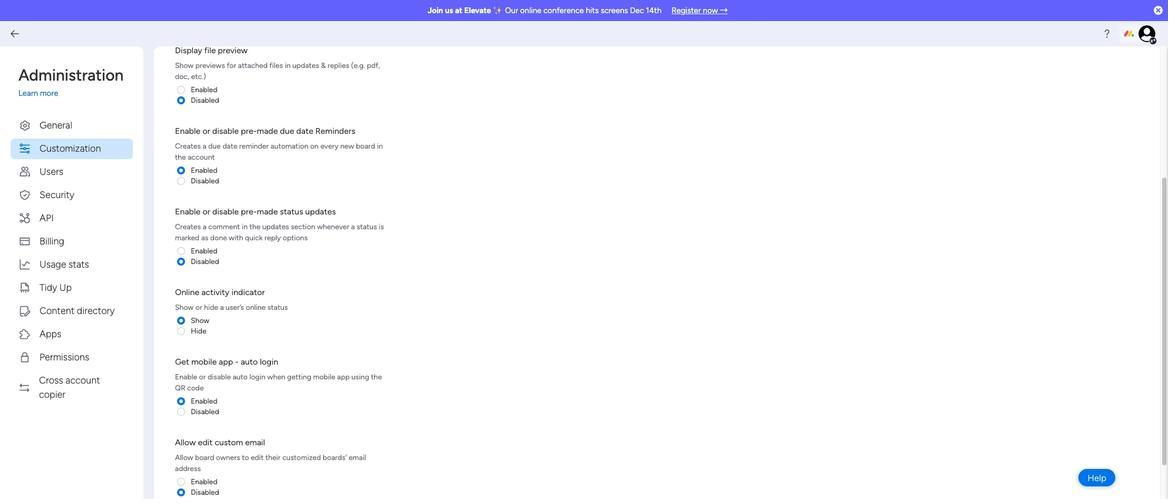 Task type: locate. For each thing, give the bounding box(es) containing it.
etc.)
[[191, 72, 206, 81]]

enabled for display file preview
[[191, 85, 217, 94]]

0 vertical spatial show
[[175, 61, 194, 70]]

auto right -
[[241, 357, 258, 367]]

0 horizontal spatial account
[[66, 374, 100, 386]]

1 horizontal spatial in
[[285, 61, 291, 70]]

0 horizontal spatial due
[[208, 142, 221, 150]]

get mobile app - auto login
[[175, 357, 278, 367]]

1 horizontal spatial board
[[356, 142, 375, 150]]

auto down -
[[233, 372, 248, 381]]

1 creates from the top
[[175, 142, 201, 150]]

general button
[[11, 115, 133, 136]]

enable
[[175, 126, 200, 136], [175, 206, 200, 216], [175, 372, 197, 381]]

2 creates from the top
[[175, 222, 201, 231]]

disabled for allow edit custom email
[[191, 488, 219, 497]]

1 vertical spatial enable
[[175, 206, 200, 216]]

1 horizontal spatial email
[[349, 453, 366, 462]]

pre-
[[241, 126, 257, 136], [241, 206, 257, 216]]

1 disabled from the top
[[191, 96, 219, 105]]

due up 'automation' on the top of the page
[[280, 126, 294, 136]]

show or hide a user's online status
[[175, 303, 288, 312]]

2 vertical spatial disable
[[208, 372, 231, 381]]

0 vertical spatial account
[[188, 153, 215, 162]]

2 allow from the top
[[175, 453, 193, 462]]

1 vertical spatial auto
[[233, 372, 248, 381]]

pre- up quick
[[241, 206, 257, 216]]

1 enable from the top
[[175, 126, 200, 136]]

2 vertical spatial updates
[[262, 222, 289, 231]]

auto
[[241, 357, 258, 367], [233, 372, 248, 381]]

0 vertical spatial enable
[[175, 126, 200, 136]]

edit
[[198, 437, 213, 447], [251, 453, 264, 462]]

or for enable or disable pre-made status updates
[[202, 206, 210, 216]]

help
[[1087, 473, 1106, 483]]

1 vertical spatial app
[[337, 372, 350, 381]]

1 horizontal spatial account
[[188, 153, 215, 162]]

show up hide
[[191, 316, 209, 325]]

5 enabled from the top
[[191, 477, 217, 486]]

disable for enable or disable pre-made due date reminders
[[212, 126, 239, 136]]

1 horizontal spatial edit
[[251, 453, 264, 462]]

2 enable from the top
[[175, 206, 200, 216]]

login inside enable or disable auto login when getting mobile app using the qr code
[[249, 372, 265, 381]]

hide
[[204, 303, 218, 312]]

directory
[[77, 305, 115, 317]]

creates inside creates a due date reminder automation on every new board in the account
[[175, 142, 201, 150]]

1 vertical spatial the
[[249, 222, 260, 231]]

administration
[[18, 66, 124, 85]]

creates inside creates a comment in the updates section whenever a status is marked as done with quick reply options
[[175, 222, 201, 231]]

5 disabled from the top
[[191, 488, 219, 497]]

due left reminder
[[208, 142, 221, 150]]

0 horizontal spatial email
[[245, 437, 265, 447]]

0 vertical spatial creates
[[175, 142, 201, 150]]

enabled for enable or disable pre-made status updates
[[191, 246, 217, 255]]

0 horizontal spatial board
[[195, 453, 214, 462]]

pre- up reminder
[[241, 126, 257, 136]]

register now → link
[[672, 6, 728, 15]]

&
[[321, 61, 326, 70]]

online down indicator
[[246, 303, 266, 312]]

1 vertical spatial in
[[377, 142, 383, 150]]

2 enabled from the top
[[191, 166, 217, 175]]

2 vertical spatial enable
[[175, 372, 197, 381]]

0 vertical spatial updates
[[292, 61, 319, 70]]

edit right to
[[251, 453, 264, 462]]

mobile right "get"
[[191, 357, 217, 367]]

get
[[175, 357, 189, 367]]

updates up reply
[[262, 222, 289, 231]]

show down online
[[175, 303, 194, 312]]

0 vertical spatial due
[[280, 126, 294, 136]]

disable inside enable or disable auto login when getting mobile app using the qr code
[[208, 372, 231, 381]]

updates left '&'
[[292, 61, 319, 70]]

our
[[505, 6, 518, 15]]

0 horizontal spatial mobile
[[191, 357, 217, 367]]

2 vertical spatial the
[[371, 372, 382, 381]]

in inside creates a due date reminder automation on every new board in the account
[[377, 142, 383, 150]]

0 vertical spatial edit
[[198, 437, 213, 447]]

0 horizontal spatial date
[[223, 142, 237, 150]]

date left reminder
[[223, 142, 237, 150]]

disabled down etc.)
[[191, 96, 219, 105]]

creates a due date reminder automation on every new board in the account
[[175, 142, 383, 162]]

disabled
[[191, 96, 219, 105], [191, 176, 219, 185], [191, 257, 219, 266], [191, 407, 219, 416], [191, 488, 219, 497]]

4 enabled from the top
[[191, 397, 217, 406]]

account inside creates a due date reminder automation on every new board in the account
[[188, 153, 215, 162]]

email up to
[[245, 437, 265, 447]]

made
[[257, 126, 278, 136], [257, 206, 278, 216]]

billing button
[[11, 231, 133, 252]]

content
[[40, 305, 74, 317]]

usage
[[40, 259, 66, 270]]

or inside enable or disable auto login when getting mobile app using the qr code
[[199, 372, 206, 381]]

board up address
[[195, 453, 214, 462]]

the inside creates a comment in the updates section whenever a status is marked as done with quick reply options
[[249, 222, 260, 231]]

1 vertical spatial creates
[[175, 222, 201, 231]]

show for online activity indicator
[[175, 303, 194, 312]]

app left -
[[219, 357, 233, 367]]

replies
[[328, 61, 349, 70]]

1 vertical spatial board
[[195, 453, 214, 462]]

1 enabled from the top
[[191, 85, 217, 94]]

disabled for get mobile app - auto login
[[191, 407, 219, 416]]

on
[[310, 142, 319, 150]]

comment
[[208, 222, 240, 231]]

enabled
[[191, 85, 217, 94], [191, 166, 217, 175], [191, 246, 217, 255], [191, 397, 217, 406], [191, 477, 217, 486]]

email
[[245, 437, 265, 447], [349, 453, 366, 462]]

email right boards'
[[349, 453, 366, 462]]

0 horizontal spatial the
[[175, 153, 186, 162]]

14th
[[646, 6, 662, 15]]

made up reminder
[[257, 126, 278, 136]]

enabled for get mobile app - auto login
[[191, 397, 217, 406]]

disabled down as
[[191, 257, 219, 266]]

made for due
[[257, 126, 278, 136]]

or for show or hide a user's online status
[[195, 303, 202, 312]]

2 made from the top
[[257, 206, 278, 216]]

apps
[[40, 328, 61, 340]]

enable inside enable or disable auto login when getting mobile app using the qr code
[[175, 372, 197, 381]]

board right new
[[356, 142, 375, 150]]

previews
[[195, 61, 225, 70]]

app inside enable or disable auto login when getting mobile app using the qr code
[[337, 372, 350, 381]]

options
[[283, 233, 308, 242]]

tidy up button
[[11, 278, 133, 298]]

customization
[[40, 143, 101, 154]]

1 vertical spatial mobile
[[313, 372, 335, 381]]

show
[[175, 61, 194, 70], [175, 303, 194, 312], [191, 316, 209, 325]]

in right files on the top left of the page
[[285, 61, 291, 70]]

as
[[201, 233, 208, 242]]

permissions
[[40, 351, 89, 363]]

show up the doc,
[[175, 61, 194, 70]]

1 allow from the top
[[175, 437, 196, 447]]

updates inside show previews for attached files in updates & replies (e.g. pdf, doc, etc.)
[[292, 61, 319, 70]]

3 enable from the top
[[175, 372, 197, 381]]

2 horizontal spatial the
[[371, 372, 382, 381]]

1 pre- from the top
[[241, 126, 257, 136]]

0 vertical spatial board
[[356, 142, 375, 150]]

2 horizontal spatial in
[[377, 142, 383, 150]]

in right new
[[377, 142, 383, 150]]

1 vertical spatial account
[[66, 374, 100, 386]]

1 horizontal spatial due
[[280, 126, 294, 136]]

0 vertical spatial disable
[[212, 126, 239, 136]]

2 disabled from the top
[[191, 176, 219, 185]]

0 vertical spatial mobile
[[191, 357, 217, 367]]

pre- for status
[[241, 206, 257, 216]]

1 made from the top
[[257, 126, 278, 136]]

attached
[[238, 61, 268, 70]]

app
[[219, 357, 233, 367], [337, 372, 350, 381]]

made up creates a comment in the updates section whenever a status is marked as done with quick reply options
[[257, 206, 278, 216]]

hits
[[586, 6, 599, 15]]

1 vertical spatial allow
[[175, 453, 193, 462]]

0 vertical spatial the
[[175, 153, 186, 162]]

in inside creates a comment in the updates section whenever a status is marked as done with quick reply options
[[242, 222, 248, 231]]

enabled for allow edit custom email
[[191, 477, 217, 486]]

a left reminder
[[203, 142, 206, 150]]

updates inside creates a comment in the updates section whenever a status is marked as done with quick reply options
[[262, 222, 289, 231]]

the inside enable or disable auto login when getting mobile app using the qr code
[[371, 372, 382, 381]]

status right user's
[[267, 303, 288, 312]]

3 enabled from the top
[[191, 246, 217, 255]]

in up with
[[242, 222, 248, 231]]

1 horizontal spatial the
[[249, 222, 260, 231]]

users
[[40, 166, 63, 177]]

with
[[229, 233, 243, 242]]

2 vertical spatial in
[[242, 222, 248, 231]]

online activity indicator
[[175, 287, 265, 297]]

is
[[379, 222, 384, 231]]

or for enable or disable auto login when getting mobile app using the qr code
[[199, 372, 206, 381]]

security button
[[11, 185, 133, 205]]

mobile right getting
[[313, 372, 335, 381]]

now
[[703, 6, 718, 15]]

indicator
[[231, 287, 265, 297]]

0 horizontal spatial app
[[219, 357, 233, 367]]

1 horizontal spatial app
[[337, 372, 350, 381]]

updates
[[292, 61, 319, 70], [305, 206, 336, 216], [262, 222, 289, 231]]

more
[[40, 89, 58, 98]]

disabled up comment on the top left of page
[[191, 176, 219, 185]]

disable for enable or disable auto login when getting mobile app using the qr code
[[208, 372, 231, 381]]

status left is
[[357, 222, 377, 231]]

login left when
[[249, 372, 265, 381]]

disabled down code
[[191, 407, 219, 416]]

0 vertical spatial in
[[285, 61, 291, 70]]

0 vertical spatial allow
[[175, 437, 196, 447]]

1 vertical spatial status
[[357, 222, 377, 231]]

app left using
[[337, 372, 350, 381]]

online
[[175, 287, 199, 297]]

jacob simon image
[[1138, 25, 1155, 42]]

1 vertical spatial pre-
[[241, 206, 257, 216]]

board inside creates a due date reminder automation on every new board in the account
[[356, 142, 375, 150]]

1 vertical spatial edit
[[251, 453, 264, 462]]

0 horizontal spatial in
[[242, 222, 248, 231]]

disabled down address
[[191, 488, 219, 497]]

4 disabled from the top
[[191, 407, 219, 416]]

new
[[340, 142, 354, 150]]

2 vertical spatial show
[[191, 316, 209, 325]]

reminder
[[239, 142, 269, 150]]

customized
[[282, 453, 321, 462]]

1 horizontal spatial online
[[520, 6, 541, 15]]

disabled for enable or disable pre-made due date reminders
[[191, 176, 219, 185]]

cross
[[39, 374, 63, 386]]

1 vertical spatial made
[[257, 206, 278, 216]]

board
[[356, 142, 375, 150], [195, 453, 214, 462]]

0 vertical spatial made
[[257, 126, 278, 136]]

hide
[[191, 327, 206, 335]]

marked
[[175, 233, 199, 242]]

3 disabled from the top
[[191, 257, 219, 266]]

date up on
[[296, 126, 313, 136]]

online right "our"
[[520, 6, 541, 15]]

0 vertical spatial app
[[219, 357, 233, 367]]

1 vertical spatial updates
[[305, 206, 336, 216]]

owners
[[216, 453, 240, 462]]

account
[[188, 153, 215, 162], [66, 374, 100, 386]]

due inside creates a due date reminder automation on every new board in the account
[[208, 142, 221, 150]]

0 vertical spatial pre-
[[241, 126, 257, 136]]

disable
[[212, 126, 239, 136], [212, 206, 239, 216], [208, 372, 231, 381]]

mobile
[[191, 357, 217, 367], [313, 372, 335, 381]]

elevate
[[464, 6, 491, 15]]

address
[[175, 464, 201, 473]]

1 vertical spatial date
[[223, 142, 237, 150]]

1 vertical spatial show
[[175, 303, 194, 312]]

1 horizontal spatial mobile
[[313, 372, 335, 381]]

display file preview
[[175, 45, 248, 55]]

edit left custom at the bottom left of the page
[[198, 437, 213, 447]]

0 horizontal spatial online
[[246, 303, 266, 312]]

in
[[285, 61, 291, 70], [377, 142, 383, 150], [242, 222, 248, 231]]

register now →
[[672, 6, 728, 15]]

date
[[296, 126, 313, 136], [223, 142, 237, 150]]

login up when
[[260, 357, 278, 367]]

enabled for enable or disable pre-made due date reminders
[[191, 166, 217, 175]]

online
[[520, 6, 541, 15], [246, 303, 266, 312]]

the
[[175, 153, 186, 162], [249, 222, 260, 231], [371, 372, 382, 381]]

a inside creates a due date reminder automation on every new board in the account
[[203, 142, 206, 150]]

1 vertical spatial email
[[349, 453, 366, 462]]

1 vertical spatial due
[[208, 142, 221, 150]]

show inside show previews for attached files in updates & replies (e.g. pdf, doc, etc.)
[[175, 61, 194, 70]]

when
[[267, 372, 285, 381]]

1 vertical spatial login
[[249, 372, 265, 381]]

due
[[280, 126, 294, 136], [208, 142, 221, 150]]

2 pre- from the top
[[241, 206, 257, 216]]

allow for allow edit custom email
[[175, 437, 196, 447]]

1 vertical spatial disable
[[212, 206, 239, 216]]

allow inside "allow board owners to edit their customized boards' email address"
[[175, 453, 193, 462]]

status up section
[[280, 206, 303, 216]]

1 horizontal spatial date
[[296, 126, 313, 136]]

enable or disable auto login when getting mobile app using the qr code
[[175, 372, 382, 392]]

updates up whenever
[[305, 206, 336, 216]]



Task type: describe. For each thing, give the bounding box(es) containing it.
customization button
[[11, 138, 133, 159]]

at
[[455, 6, 462, 15]]

permissions button
[[11, 347, 133, 368]]

allow edit custom email
[[175, 437, 265, 447]]

tidy up
[[40, 282, 72, 293]]

enable or disable pre-made status updates
[[175, 206, 336, 216]]

custom
[[215, 437, 243, 447]]

a up as
[[203, 222, 206, 231]]

auto inside enable or disable auto login when getting mobile app using the qr code
[[233, 372, 248, 381]]

us
[[445, 6, 453, 15]]

help image
[[1102, 28, 1112, 39]]

allow board owners to edit their customized boards' email address
[[175, 453, 366, 473]]

→
[[720, 6, 728, 15]]

allow for allow board owners to edit their customized boards' email address
[[175, 453, 193, 462]]

user's
[[226, 303, 244, 312]]

cross account copier
[[39, 374, 100, 400]]

a right whenever
[[351, 222, 355, 231]]

disabled for enable or disable pre-made status updates
[[191, 257, 219, 266]]

edit inside "allow board owners to edit their customized boards' email address"
[[251, 453, 264, 462]]

usage stats
[[40, 259, 89, 270]]

using
[[351, 372, 369, 381]]

tidy
[[40, 282, 57, 293]]

screens
[[601, 6, 628, 15]]

join
[[428, 6, 443, 15]]

qr
[[175, 383, 185, 392]]

dec
[[630, 6, 644, 15]]

0 horizontal spatial edit
[[198, 437, 213, 447]]

learn more link
[[18, 87, 133, 99]]

show previews for attached files in updates & replies (e.g. pdf, doc, etc.)
[[175, 61, 380, 81]]

enable or disable pre-made due date reminders
[[175, 126, 355, 136]]

disable for enable or disable pre-made status updates
[[212, 206, 239, 216]]

enable for enable or disable pre-made due date reminders
[[175, 126, 200, 136]]

boards'
[[323, 453, 347, 462]]

updates for status
[[305, 206, 336, 216]]

(e.g.
[[351, 61, 365, 70]]

0 vertical spatial status
[[280, 206, 303, 216]]

reply
[[264, 233, 281, 242]]

creates a comment in the updates section whenever a status is marked as done with quick reply options
[[175, 222, 384, 242]]

0 vertical spatial date
[[296, 126, 313, 136]]

users button
[[11, 162, 133, 182]]

✨
[[493, 6, 503, 15]]

enable for enable or disable pre-made status updates
[[175, 206, 200, 216]]

back to workspace image
[[9, 28, 20, 39]]

help button
[[1078, 469, 1115, 486]]

0 vertical spatial login
[[260, 357, 278, 367]]

to
[[242, 453, 249, 462]]

getting
[[287, 372, 311, 381]]

email inside "allow board owners to edit their customized boards' email address"
[[349, 453, 366, 462]]

in inside show previews for attached files in updates & replies (e.g. pdf, doc, etc.)
[[285, 61, 291, 70]]

-
[[235, 357, 239, 367]]

date inside creates a due date reminder automation on every new board in the account
[[223, 142, 237, 150]]

show for display file preview
[[175, 61, 194, 70]]

pre- for due
[[241, 126, 257, 136]]

files
[[269, 61, 283, 70]]

section
[[291, 222, 315, 231]]

billing
[[40, 235, 64, 247]]

0 vertical spatial email
[[245, 437, 265, 447]]

stats
[[68, 259, 89, 270]]

register
[[672, 6, 701, 15]]

copier
[[39, 389, 65, 400]]

pdf,
[[367, 61, 380, 70]]

1 vertical spatial online
[[246, 303, 266, 312]]

usage stats button
[[11, 254, 133, 275]]

the inside creates a due date reminder automation on every new board in the account
[[175, 153, 186, 162]]

disabled for display file preview
[[191, 96, 219, 105]]

creates for enable or disable pre-made due date reminders
[[175, 142, 201, 150]]

done
[[210, 233, 227, 242]]

made for status
[[257, 206, 278, 216]]

a right the hide
[[220, 303, 224, 312]]

every
[[320, 142, 339, 150]]

conference
[[543, 6, 584, 15]]

learn
[[18, 89, 38, 98]]

status inside creates a comment in the updates section whenever a status is marked as done with quick reply options
[[357, 222, 377, 231]]

general
[[40, 119, 72, 131]]

api button
[[11, 208, 133, 228]]

api
[[40, 212, 54, 224]]

their
[[265, 453, 281, 462]]

activity
[[201, 287, 229, 297]]

content directory
[[40, 305, 115, 317]]

apps button
[[11, 324, 133, 344]]

0 vertical spatial online
[[520, 6, 541, 15]]

account inside the cross account copier
[[66, 374, 100, 386]]

or for enable or disable pre-made due date reminders
[[202, 126, 210, 136]]

mobile inside enable or disable auto login when getting mobile app using the qr code
[[313, 372, 335, 381]]

display
[[175, 45, 202, 55]]

2 vertical spatial status
[[267, 303, 288, 312]]

updates for in
[[292, 61, 319, 70]]

whenever
[[317, 222, 349, 231]]

security
[[40, 189, 74, 201]]

automation
[[271, 142, 308, 150]]

administration learn more
[[18, 66, 124, 98]]

preview
[[218, 45, 248, 55]]

file
[[204, 45, 216, 55]]

board inside "allow board owners to edit their customized boards' email address"
[[195, 453, 214, 462]]

creates for enable or disable pre-made status updates
[[175, 222, 201, 231]]

cross account copier button
[[11, 370, 133, 405]]

doc,
[[175, 72, 189, 81]]

reminders
[[315, 126, 355, 136]]

up
[[59, 282, 72, 293]]

quick
[[245, 233, 263, 242]]

0 vertical spatial auto
[[241, 357, 258, 367]]

enable for enable or disable auto login when getting mobile app using the qr code
[[175, 372, 197, 381]]



Task type: vqa. For each thing, say whether or not it's contained in the screenshot.


